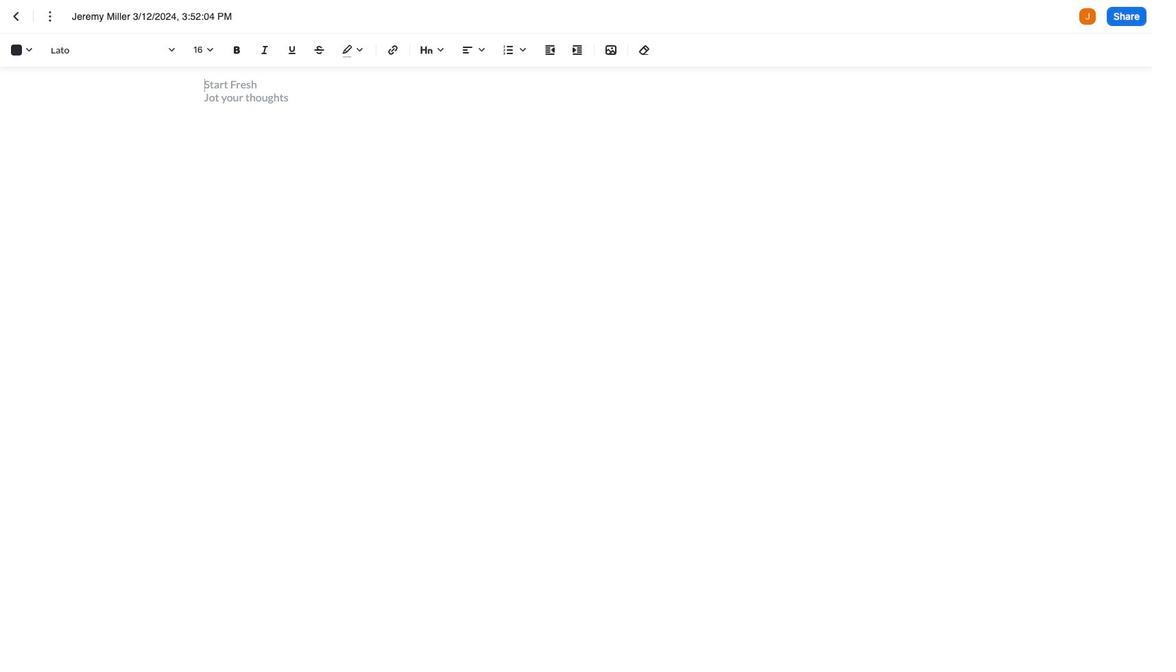 Task type: locate. For each thing, give the bounding box(es) containing it.
link image
[[385, 42, 401, 58]]

strikethrough image
[[311, 42, 328, 58]]

bold image
[[229, 42, 245, 58]]

decrease indent image
[[542, 42, 558, 58]]

italic image
[[256, 42, 273, 58]]

None text field
[[72, 10, 254, 23]]

underline image
[[284, 42, 300, 58]]

insert image image
[[603, 42, 619, 58]]

clear style image
[[636, 42, 653, 58]]



Task type: vqa. For each thing, say whether or not it's contained in the screenshot.
PERSONAL MENU menu
no



Task type: describe. For each thing, give the bounding box(es) containing it.
all notes image
[[8, 8, 25, 25]]

more image
[[42, 8, 58, 25]]

increase indent image
[[569, 42, 586, 58]]

jeremy miller image
[[1079, 8, 1096, 25]]



